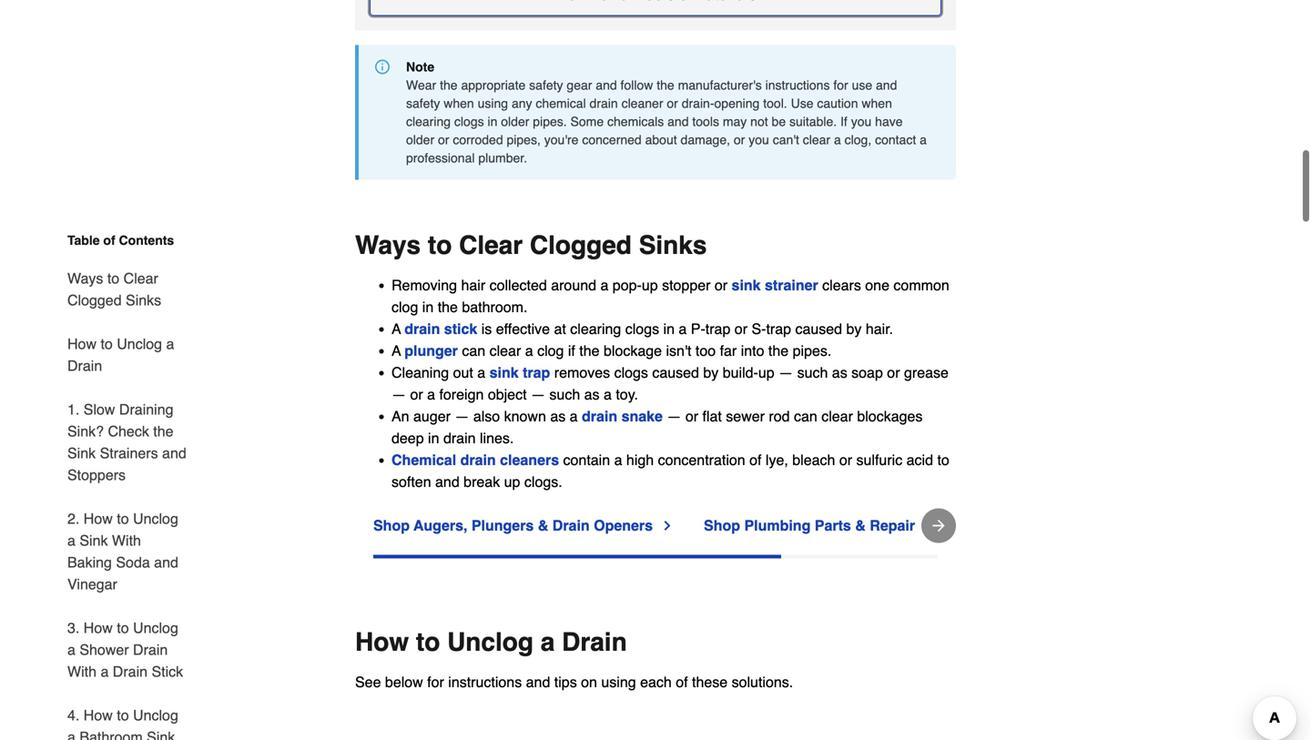 Task type: locate. For each thing, give the bounding box(es) containing it.
& right parts
[[856, 518, 866, 534]]

and right soda
[[154, 554, 178, 571]]

plumber.
[[479, 151, 528, 165]]

how
[[67, 336, 97, 353], [84, 511, 113, 527], [84, 620, 113, 637], [355, 628, 409, 657], [84, 707, 113, 724]]

safety up chemical
[[529, 78, 563, 93]]

by
[[847, 321, 862, 338], [704, 365, 719, 381]]

drain inside note wear the appropriate safety gear and follow the manufacturer's instructions for use and safety when using any chemical drain cleaner or drain-opening tool. use caution when clearing clogs in older pipes. some chemicals and tools may not be suitable. if you have older or corroded pipes, you're concerned about damage, or you can't clear a clog, contact a professional plumber.
[[590, 96, 618, 111]]

drain inside a drain stick is effective at clearing clogs in a p-trap or s-trap caused by hair. a plunger can clear a clog if the blockage isn't too far into the pipes.
[[405, 321, 440, 338]]

1 vertical spatial clog
[[538, 343, 564, 360]]

for up caution
[[834, 78, 849, 93]]

1 vertical spatial for
[[427, 674, 444, 691]]

you down not
[[749, 133, 770, 147]]

0 horizontal spatial pipes.
[[533, 114, 567, 129]]

how inside 4. how to unclog a bathroom sin
[[84, 707, 113, 724]]

0 vertical spatial as
[[832, 365, 848, 381]]

sinks up how to unclog a drain link
[[126, 292, 161, 309]]

0 vertical spatial safety
[[529, 78, 563, 93]]

clearing
[[406, 114, 451, 129], [570, 321, 622, 338]]

1 horizontal spatial pipes.
[[793, 343, 832, 360]]

sink inside 1. slow draining sink? check the sink strainers and stoppers
[[67, 445, 96, 462]]

or right bleach
[[840, 452, 853, 469]]

deep
[[392, 430, 424, 447]]

how up "1."
[[67, 336, 97, 353]]

arrow right image
[[930, 517, 948, 535]]

how right 2.
[[84, 511, 113, 527]]

0 vertical spatial caused
[[796, 321, 843, 338]]

as
[[832, 365, 848, 381], [585, 386, 600, 403], [551, 408, 566, 425]]

when down appropriate
[[444, 96, 474, 111]]

1 vertical spatial such
[[550, 386, 580, 403]]

can inside a drain stick is effective at clearing clogs in a p-trap or s-trap caused by hair. a plunger can clear a clog if the blockage isn't too far into the pipes.
[[462, 343, 486, 360]]

as down removes
[[585, 386, 600, 403]]

& for drain
[[538, 518, 549, 534]]

when up the have
[[862, 96, 893, 111]]

& right plungers at the left of the page
[[538, 518, 549, 534]]

1 horizontal spatial &
[[856, 518, 866, 534]]

how for 2.
[[84, 511, 113, 527]]

0 vertical spatial clear
[[803, 133, 831, 147]]

0 horizontal spatial clear
[[124, 270, 158, 287]]

drain up chemical drain cleaners
[[444, 430, 476, 447]]

2 vertical spatial clear
[[822, 408, 853, 425]]

to inside contain a high concentration of lye, bleach or sulfuric acid to soften and break up clogs.
[[938, 452, 950, 469]]

0 horizontal spatial you
[[749, 133, 770, 147]]

1 horizontal spatial ways
[[355, 231, 421, 260]]

concentration
[[658, 452, 746, 469]]

2 shop from the left
[[704, 518, 741, 534]]

0 horizontal spatial sink
[[490, 365, 519, 381]]

known
[[504, 408, 546, 425]]

drain up stick
[[133, 642, 168, 659]]

chevron right image
[[923, 519, 937, 534]]

instructions left "tips"
[[448, 674, 522, 691]]

a
[[834, 133, 841, 147], [920, 133, 927, 147], [601, 277, 609, 294], [679, 321, 687, 338], [166, 336, 174, 353], [525, 343, 533, 360], [478, 365, 486, 381], [427, 386, 435, 403], [604, 386, 612, 403], [570, 408, 578, 425], [614, 452, 623, 469], [67, 532, 76, 549], [541, 628, 555, 657], [67, 642, 76, 659], [101, 664, 109, 680], [67, 729, 76, 741]]

to up 'bathroom' at the left bottom
[[117, 707, 129, 724]]

instructions
[[766, 78, 830, 93], [448, 674, 522, 691]]

1 horizontal spatial can
[[794, 408, 818, 425]]

2 when from the left
[[862, 96, 893, 111]]

or inside — or flat sewer rod can clear blockages deep in drain lines.
[[686, 408, 699, 425]]

2 & from the left
[[856, 518, 866, 534]]

a left toy.
[[604, 386, 612, 403]]

1 vertical spatial sink
[[80, 532, 108, 549]]

sink up object
[[490, 365, 519, 381]]

0 horizontal spatial &
[[538, 518, 549, 534]]

lines.
[[480, 430, 514, 447]]

instructions inside note wear the appropriate safety gear and follow the manufacturer's instructions for use and safety when using any chemical drain cleaner or drain-opening tool. use caution when clearing clogs in older pipes. some chemicals and tools may not be suitable. if you have older or corroded pipes, you're concerned about damage, or you can't clear a clog, contact a professional plumber.
[[766, 78, 830, 93]]

collected
[[490, 277, 547, 294]]

using inside note wear the appropriate safety gear and follow the manufacturer's instructions for use and safety when using any chemical drain cleaner or drain-opening tool. use caution when clearing clogs in older pipes. some chemicals and tools may not be suitable. if you have older or corroded pipes, you're concerned about damage, or you can't clear a clog, contact a professional plumber.
[[478, 96, 508, 111]]

and inside 2. how to unclog a sink with baking soda and vinegar
[[154, 554, 178, 571]]

how to unclog a drain link
[[67, 322, 189, 388]]

2 horizontal spatial trap
[[767, 321, 792, 338]]

0 vertical spatial by
[[847, 321, 862, 338]]

clogged up "around"
[[530, 231, 632, 260]]

0 horizontal spatial ways
[[67, 270, 103, 287]]

cleaners
[[500, 452, 559, 469]]

or right soap at the right
[[888, 365, 900, 381]]

for right below
[[427, 674, 444, 691]]

unclog for 3. how to unclog a shower drain with a drain stick
[[133, 620, 178, 637]]

unclog for 4. how to unclog a bathroom sin
[[133, 707, 178, 724]]

such down removes
[[550, 386, 580, 403]]

1 vertical spatial of
[[750, 452, 762, 469]]

0 horizontal spatial shop
[[373, 518, 410, 534]]

with up soda
[[112, 532, 141, 549]]

of right table
[[103, 233, 115, 248]]

pipes. inside note wear the appropriate safety gear and follow the manufacturer's instructions for use and safety when using any chemical drain cleaner or drain-opening tool. use caution when clearing clogs in older pipes. some chemicals and tools may not be suitable. if you have older or corroded pipes, you're concerned about damage, or you can't clear a clog, contact a professional plumber.
[[533, 114, 567, 129]]

to up soda
[[117, 511, 129, 527]]

2 horizontal spatial of
[[750, 452, 762, 469]]

a down 2.
[[67, 532, 76, 549]]

can up cleaning out a sink trap
[[462, 343, 486, 360]]

and right strainers
[[162, 445, 187, 462]]

note
[[406, 60, 435, 74]]

unclog for 2. how to unclog a sink with baking soda and vinegar
[[133, 511, 178, 527]]

1 vertical spatial safety
[[406, 96, 440, 111]]

chemical drain cleaners
[[392, 452, 559, 469]]

strainer
[[765, 277, 819, 294]]

1 horizontal spatial clog
[[538, 343, 564, 360]]

sink
[[67, 445, 96, 462], [80, 532, 108, 549]]

0 vertical spatial with
[[112, 532, 141, 549]]

pipes. for older
[[533, 114, 567, 129]]

by down too on the right top of the page
[[704, 365, 719, 381]]

ways up "removing"
[[355, 231, 421, 260]]

0 vertical spatial of
[[103, 233, 115, 248]]

1 vertical spatial you
[[749, 133, 770, 147]]

when
[[444, 96, 474, 111], [862, 96, 893, 111]]

in inside note wear the appropriate safety gear and follow the manufacturer's instructions for use and safety when using any chemical drain cleaner or drain-opening tool. use caution when clearing clogs in older pipes. some chemicals and tools may not be suitable. if you have older or corroded pipes, you're concerned about damage, or you can't clear a clog, contact a professional plumber.
[[488, 114, 498, 129]]

drain up plunger
[[405, 321, 440, 338]]

a down ways to clear clogged sinks link
[[166, 336, 174, 353]]

drain up "1."
[[67, 358, 102, 374]]

1 vertical spatial can
[[794, 408, 818, 425]]

caused down isn't
[[653, 365, 700, 381]]

1 horizontal spatial when
[[862, 96, 893, 111]]

0 vertical spatial can
[[462, 343, 486, 360]]

can inside — or flat sewer rod can clear blockages deep in drain lines.
[[794, 408, 818, 425]]

the inside clears one common clog in the bathroom.
[[438, 299, 458, 316]]

1 vertical spatial with
[[67, 664, 97, 680]]

2 a from the top
[[392, 343, 401, 360]]

sinks up stopper
[[639, 231, 707, 260]]

up down cleaners
[[504, 474, 521, 491]]

unclog inside 4. how to unclog a bathroom sin
[[133, 707, 178, 724]]

& for repair
[[856, 518, 866, 534]]

to inside ways to clear clogged sinks
[[107, 270, 120, 287]]

pop-
[[613, 277, 642, 294]]

older up professional
[[406, 133, 435, 147]]

caused down clears
[[796, 321, 843, 338]]

pipes. down chemical
[[533, 114, 567, 129]]

can right rod
[[794, 408, 818, 425]]

0 horizontal spatial safety
[[406, 96, 440, 111]]

trap up far
[[706, 321, 731, 338]]

older down "any"
[[501, 114, 530, 129]]

1 horizontal spatial using
[[602, 674, 636, 691]]

1 horizontal spatial as
[[585, 386, 600, 403]]

ways
[[355, 231, 421, 260], [67, 270, 103, 287]]

clog inside a drain stick is effective at clearing clogs in a p-trap or s-trap caused by hair. a plunger can clear a clog if the blockage isn't too far into the pipes.
[[538, 343, 564, 360]]

of
[[103, 233, 115, 248], [750, 452, 762, 469], [676, 674, 688, 691]]

clog down "removing"
[[392, 299, 418, 316]]

caused
[[796, 321, 843, 338], [653, 365, 700, 381]]

1 horizontal spatial clear
[[459, 231, 523, 260]]

1 horizontal spatial sinks
[[639, 231, 707, 260]]

sink up baking
[[80, 532, 108, 549]]

using
[[478, 96, 508, 111], [602, 674, 636, 691]]

ways to clear clogged sinks link
[[67, 257, 189, 322]]

drain stick link
[[405, 321, 478, 338]]

plungers
[[472, 518, 534, 534]]

clear down contents
[[124, 270, 158, 287]]

ways to clear clogged sinks
[[355, 231, 707, 260], [67, 270, 161, 309]]

1 horizontal spatial you
[[851, 114, 872, 129]]

0 vertical spatial up
[[642, 277, 658, 294]]

clogs up "corroded"
[[454, 114, 484, 129]]

these
[[692, 674, 728, 691]]

as right known in the left bottom of the page
[[551, 408, 566, 425]]

and down chemical
[[435, 474, 460, 491]]

augers,
[[414, 518, 468, 534]]

2 vertical spatial up
[[504, 474, 521, 491]]

sulfuric
[[857, 452, 903, 469]]

1 horizontal spatial with
[[112, 532, 141, 549]]

clogged inside ways to clear clogged sinks
[[67, 292, 122, 309]]

1 horizontal spatial caused
[[796, 321, 843, 338]]

and
[[596, 78, 617, 93], [876, 78, 898, 93], [668, 114, 689, 129], [162, 445, 187, 462], [435, 474, 460, 491], [154, 554, 178, 571], [526, 674, 551, 691]]

0 horizontal spatial clog
[[392, 299, 418, 316]]

caution
[[817, 96, 859, 111]]

older
[[501, 114, 530, 129], [406, 133, 435, 147]]

how inside 3. how to unclog a shower drain with a drain stick
[[84, 620, 113, 637]]

using down appropriate
[[478, 96, 508, 111]]

a down 4.
[[67, 729, 76, 741]]

pipes. for the
[[793, 343, 832, 360]]

1 vertical spatial clear
[[490, 343, 521, 360]]

1 horizontal spatial ways to clear clogged sinks
[[355, 231, 707, 260]]

clogs up blockage
[[626, 321, 660, 338]]

pipes.
[[533, 114, 567, 129], [793, 343, 832, 360]]

or left flat
[[686, 408, 699, 425]]

ways to clear clogged sinks inside table of contents element
[[67, 270, 161, 309]]

0 vertical spatial clog
[[392, 299, 418, 316]]

1 vertical spatial up
[[759, 365, 775, 381]]

with down shower at the bottom left
[[67, 664, 97, 680]]

1 vertical spatial by
[[704, 365, 719, 381]]

— or flat sewer rod can clear blockages deep in drain lines.
[[392, 408, 923, 447]]

unclog inside 2. how to unclog a sink with baking soda and vinegar
[[133, 511, 178, 527]]

you
[[851, 114, 872, 129], [749, 133, 770, 147]]

any
[[512, 96, 532, 111]]

0 vertical spatial a
[[392, 321, 401, 338]]

0 vertical spatial older
[[501, 114, 530, 129]]

by inside removes clogs caused by build-up — such as soap or grease — or a foreign object — such as a toy.
[[704, 365, 719, 381]]

1 shop from the left
[[373, 518, 410, 534]]

clear inside note wear the appropriate safety gear and follow the manufacturer's instructions for use and safety when using any chemical drain cleaner or drain-opening tool. use caution when clearing clogs in older pipes. some chemicals and tools may not be suitable. if you have older or corroded pipes, you're concerned about damage, or you can't clear a clog, contact a professional plumber.
[[803, 133, 831, 147]]

see below for instructions and tips on using each of these solutions.
[[355, 674, 794, 691]]

drain
[[67, 358, 102, 374], [553, 518, 590, 534], [562, 628, 627, 657], [133, 642, 168, 659], [113, 664, 148, 680]]

0 horizontal spatial ways to clear clogged sinks
[[67, 270, 161, 309]]

to inside how to unclog a drain
[[101, 336, 113, 353]]

how to unclog a drain up slow
[[67, 336, 174, 374]]

parts
[[815, 518, 852, 534]]

3.
[[67, 620, 80, 637]]

sink down "sink?"
[[67, 445, 96, 462]]

0 vertical spatial how to unclog a drain
[[67, 336, 174, 374]]

—
[[779, 365, 794, 381], [392, 386, 406, 403], [531, 386, 546, 403], [455, 408, 469, 425], [667, 408, 682, 425]]

opening
[[715, 96, 760, 111]]

drain up on
[[562, 628, 627, 657]]

shop for shop plumbing parts & repair
[[704, 518, 741, 534]]

how up 'bathroom' at the left bottom
[[84, 707, 113, 724]]

pipes. inside a drain stick is effective at clearing clogs in a p-trap or s-trap caused by hair. a plunger can clear a clog if the blockage isn't too far into the pipes.
[[793, 343, 832, 360]]

1 horizontal spatial by
[[847, 321, 862, 338]]

0 horizontal spatial caused
[[653, 365, 700, 381]]

drain up some on the left of page
[[590, 96, 618, 111]]

clearing inside note wear the appropriate safety gear and follow the manufacturer's instructions for use and safety when using any chemical drain cleaner or drain-opening tool. use caution when clearing clogs in older pipes. some chemicals and tools may not be suitable. if you have older or corroded pipes, you're concerned about damage, or you can't clear a clog, contact a professional plumber.
[[406, 114, 451, 129]]

scrollbar
[[373, 555, 782, 559]]

by left hair.
[[847, 321, 862, 338]]

1 horizontal spatial such
[[798, 365, 828, 381]]

clear
[[459, 231, 523, 260], [124, 270, 158, 287]]

an
[[392, 408, 410, 425]]

0 vertical spatial ways to clear clogged sinks
[[355, 231, 707, 260]]

1 vertical spatial pipes.
[[793, 343, 832, 360]]

1 horizontal spatial instructions
[[766, 78, 830, 93]]

unclog inside 3. how to unclog a shower drain with a drain stick
[[133, 620, 178, 637]]

shop plumbing parts & repair
[[704, 518, 916, 534]]

0 vertical spatial for
[[834, 78, 849, 93]]

see
[[355, 674, 381, 691]]

shop right chevron right icon
[[704, 518, 741, 534]]

grease
[[905, 365, 949, 381]]

the inside 1. slow draining sink? check the sink strainers and stoppers
[[153, 423, 174, 440]]

0 vertical spatial sink
[[732, 277, 761, 294]]

with
[[112, 532, 141, 549], [67, 664, 97, 680]]

ways inside table of contents element
[[67, 270, 103, 287]]

0 vertical spatial clearing
[[406, 114, 451, 129]]

sink
[[732, 277, 761, 294], [490, 365, 519, 381]]

1 vertical spatial clearing
[[570, 321, 622, 338]]

clogs
[[454, 114, 484, 129], [626, 321, 660, 338], [614, 365, 649, 381]]

clogs inside removes clogs caused by build-up — such as soap or grease — or a foreign object — such as a toy.
[[614, 365, 649, 381]]

shop
[[373, 518, 410, 534], [704, 518, 741, 534]]

chevron right image
[[660, 519, 675, 534]]

removes clogs caused by build-up — such as soap or grease — or a foreign object — such as a toy.
[[392, 365, 949, 403]]

0 vertical spatial using
[[478, 96, 508, 111]]

0 horizontal spatial by
[[704, 365, 719, 381]]

table
[[67, 233, 100, 248]]

1 vertical spatial caused
[[653, 365, 700, 381]]

— right the snake
[[667, 408, 682, 425]]

chemical
[[536, 96, 586, 111]]

the right if
[[580, 343, 600, 360]]

in up "corroded"
[[488, 114, 498, 129]]

suitable.
[[790, 114, 837, 129]]

shop augers, plungers & drain openers
[[373, 518, 653, 534]]

foreign
[[439, 386, 484, 403]]

1 horizontal spatial clogged
[[530, 231, 632, 260]]

using right on
[[602, 674, 636, 691]]

4.
[[67, 707, 80, 724]]

1 vertical spatial clear
[[124, 270, 158, 287]]

in down "removing"
[[422, 299, 434, 316]]

clear inside a drain stick is effective at clearing clogs in a p-trap or s-trap caused by hair. a plunger can clear a clog if the blockage isn't too far into the pipes.
[[490, 343, 521, 360]]

0 horizontal spatial older
[[406, 133, 435, 147]]

0 vertical spatial pipes.
[[533, 114, 567, 129]]

1 vertical spatial ways
[[67, 270, 103, 287]]

how to unclog a drain up "tips"
[[355, 628, 627, 657]]

1 horizontal spatial shop
[[704, 518, 741, 534]]

tips
[[555, 674, 577, 691]]

a inside 4. how to unclog a bathroom sin
[[67, 729, 76, 741]]

clog left if
[[538, 343, 564, 360]]

and inside 1. slow draining sink? check the sink strainers and stoppers
[[162, 445, 187, 462]]

2 vertical spatial clogs
[[614, 365, 649, 381]]

drain down clogs.
[[553, 518, 590, 534]]

1 horizontal spatial safety
[[529, 78, 563, 93]]

clear up hair
[[459, 231, 523, 260]]

1 horizontal spatial clearing
[[570, 321, 622, 338]]

slow
[[84, 401, 115, 418]]

is
[[482, 321, 492, 338]]

drain snake link
[[582, 408, 663, 425]]

2 horizontal spatial up
[[759, 365, 775, 381]]

a inside 2. how to unclog a sink with baking soda and vinegar
[[67, 532, 76, 549]]

s-
[[752, 321, 767, 338]]

to down table of contents
[[107, 270, 120, 287]]

in down auger
[[428, 430, 440, 447]]

such left soap at the right
[[798, 365, 828, 381]]

ways down table
[[67, 270, 103, 287]]

1 vertical spatial a
[[392, 343, 401, 360]]

to
[[428, 231, 452, 260], [107, 270, 120, 287], [101, 336, 113, 353], [938, 452, 950, 469], [117, 511, 129, 527], [117, 620, 129, 637], [416, 628, 440, 657], [117, 707, 129, 724]]

the down draining
[[153, 423, 174, 440]]

drain-
[[682, 96, 715, 111]]

chemical drain cleaners link
[[392, 452, 559, 469]]

1 vertical spatial sink
[[490, 365, 519, 381]]

a up "tips"
[[541, 628, 555, 657]]

safety down the wear
[[406, 96, 440, 111]]

0 horizontal spatial instructions
[[448, 674, 522, 691]]

trap up object
[[523, 365, 551, 381]]

clog
[[392, 299, 418, 316], [538, 343, 564, 360]]

trap
[[706, 321, 731, 338], [767, 321, 792, 338], [523, 365, 551, 381]]

clear up sink trap link
[[490, 343, 521, 360]]

with inside 2. how to unclog a sink with baking soda and vinegar
[[112, 532, 141, 549]]

how inside 2. how to unclog a sink with baking soda and vinegar
[[84, 511, 113, 527]]

0 horizontal spatial trap
[[523, 365, 551, 381]]

table of contents
[[67, 233, 174, 248]]

1 & from the left
[[538, 518, 549, 534]]

ways to clear clogged sinks down table of contents
[[67, 270, 161, 309]]

to up shower at the bottom left
[[117, 620, 129, 637]]

0 horizontal spatial can
[[462, 343, 486, 360]]

a left drain stick link
[[392, 321, 401, 338]]

how for 4.
[[84, 707, 113, 724]]

in inside — or flat sewer rod can clear blockages deep in drain lines.
[[428, 430, 440, 447]]

chemical
[[392, 452, 457, 469]]

shop augers, plungers & drain openers link
[[373, 515, 675, 537]]

drain up the break on the bottom of the page
[[461, 452, 496, 469]]

0 horizontal spatial how to unclog a drain
[[67, 336, 174, 374]]

clear
[[803, 133, 831, 147], [490, 343, 521, 360], [822, 408, 853, 425]]

removes
[[555, 365, 610, 381]]

an auger — also known as a drain snake
[[392, 408, 663, 425]]

as left soap at the right
[[832, 365, 848, 381]]

0 horizontal spatial clearing
[[406, 114, 451, 129]]

or up professional
[[438, 133, 450, 147]]

to down ways to clear clogged sinks link
[[101, 336, 113, 353]]

1 horizontal spatial how to unclog a drain
[[355, 628, 627, 657]]

1 vertical spatial sinks
[[126, 292, 161, 309]]

1 horizontal spatial for
[[834, 78, 849, 93]]

you right 'if'
[[851, 114, 872, 129]]

how to unclog a drain inside table of contents element
[[67, 336, 174, 374]]

of left lye,
[[750, 452, 762, 469]]

0 horizontal spatial with
[[67, 664, 97, 680]]

0 horizontal spatial such
[[550, 386, 580, 403]]

removing
[[392, 277, 457, 294]]

or left s-
[[735, 321, 748, 338]]



Task type: describe. For each thing, give the bounding box(es) containing it.
1 horizontal spatial of
[[676, 674, 688, 691]]

stick
[[152, 664, 183, 680]]

or right stopper
[[715, 277, 728, 294]]

contents
[[119, 233, 174, 248]]

also
[[474, 408, 500, 425]]

clogs inside a drain stick is effective at clearing clogs in a p-trap or s-trap caused by hair. a plunger can clear a clog if the blockage isn't too far into the pipes.
[[626, 321, 660, 338]]

or left drain-
[[667, 96, 679, 111]]

out
[[453, 365, 474, 381]]

3. how to unclog a shower drain with a drain stick link
[[67, 607, 189, 694]]

wear
[[406, 78, 437, 93]]

up inside contain a high concentration of lye, bleach or sulfuric acid to soften and break up clogs.
[[504, 474, 521, 491]]

1 vertical spatial as
[[585, 386, 600, 403]]

repair
[[870, 518, 916, 534]]

— inside — or flat sewer rod can clear blockages deep in drain lines.
[[667, 408, 682, 425]]

in inside clears one common clog in the bathroom.
[[422, 299, 434, 316]]

1.
[[67, 401, 80, 418]]

of inside contain a high concentration of lye, bleach or sulfuric acid to soften and break up clogs.
[[750, 452, 762, 469]]

may
[[723, 114, 747, 129]]

object
[[488, 386, 527, 403]]

around
[[551, 277, 597, 294]]

if
[[568, 343, 576, 360]]

drain inside how to unclog a drain
[[67, 358, 102, 374]]

a inside contain a high concentration of lye, bleach or sulfuric acid to soften and break up clogs.
[[614, 452, 623, 469]]

3. how to unclog a shower drain with a drain stick
[[67, 620, 183, 680]]

or inside contain a high concentration of lye, bleach or sulfuric acid to soften and break up clogs.
[[840, 452, 853, 469]]

into
[[741, 343, 765, 360]]

hair.
[[866, 321, 894, 338]]

a down 'if'
[[834, 133, 841, 147]]

to inside 3. how to unclog a shower drain with a drain stick
[[117, 620, 129, 637]]

0 horizontal spatial as
[[551, 408, 566, 425]]

and right use
[[876, 78, 898, 93]]

pipes,
[[507, 133, 541, 147]]

if
[[841, 114, 848, 129]]

or inside a drain stick is effective at clearing clogs in a p-trap or s-trap caused by hair. a plunger can clear a clog if the blockage isn't too far into the pipes.
[[735, 321, 748, 338]]

isn't
[[666, 343, 692, 360]]

stick
[[444, 321, 478, 338]]

corroded
[[453, 133, 503, 147]]

1 vertical spatial older
[[406, 133, 435, 147]]

snake
[[622, 408, 663, 425]]

1 vertical spatial instructions
[[448, 674, 522, 691]]

clogs.
[[525, 474, 563, 491]]

a left pop-
[[601, 277, 609, 294]]

a right contact
[[920, 133, 927, 147]]

to up "removing"
[[428, 231, 452, 260]]

0 vertical spatial clogged
[[530, 231, 632, 260]]

shower
[[80, 642, 129, 659]]

the right the follow
[[657, 78, 675, 93]]

drain inside — or flat sewer rod can clear blockages deep in drain lines.
[[444, 430, 476, 447]]

a down shower at the bottom left
[[101, 664, 109, 680]]

gear
[[567, 78, 593, 93]]

note wear the appropriate safety gear and follow the manufacturer's instructions for use and safety when using any chemical drain cleaner or drain-opening tool. use caution when clearing clogs in older pipes. some chemicals and tools may not be suitable. if you have older or corroded pipes, you're concerned about damage, or you can't clear a clog, contact a professional plumber.
[[406, 60, 927, 165]]

contain
[[563, 452, 610, 469]]

shop plumbing parts & repair link
[[704, 515, 937, 537]]

how up see
[[355, 628, 409, 657]]

acid
[[907, 452, 934, 469]]

about
[[645, 133, 677, 147]]

0 horizontal spatial for
[[427, 674, 444, 691]]

1 when from the left
[[444, 96, 474, 111]]

contact
[[876, 133, 917, 147]]

1. slow draining sink? check the sink strainers and stoppers
[[67, 401, 187, 484]]

a down 3.
[[67, 642, 76, 659]]

cleaner
[[622, 96, 664, 111]]

one
[[866, 277, 890, 294]]

1 horizontal spatial up
[[642, 277, 658, 294]]

or down cleaning at the left of the page
[[410, 386, 423, 403]]

clear inside ways to clear clogged sinks
[[124, 270, 158, 287]]

2 horizontal spatial as
[[832, 365, 848, 381]]

and left "tips"
[[526, 674, 551, 691]]

0 vertical spatial you
[[851, 114, 872, 129]]

drain down toy.
[[582, 408, 618, 425]]

table of contents element
[[53, 231, 189, 741]]

be
[[772, 114, 786, 129]]

bathroom
[[80, 729, 143, 741]]

a up auger
[[427, 386, 435, 403]]

caused inside removes clogs caused by build-up — such as soap or grease — or a foreign object — such as a toy.
[[653, 365, 700, 381]]

clog inside clears one common clog in the bathroom.
[[392, 299, 418, 316]]

have
[[876, 114, 903, 129]]

a down removes
[[570, 408, 578, 425]]

to inside 4. how to unclog a bathroom sin
[[117, 707, 129, 724]]

build-
[[723, 365, 759, 381]]

4. how to unclog a bathroom sin link
[[67, 694, 189, 741]]

2.
[[67, 511, 80, 527]]

info image
[[375, 60, 390, 74]]

cleaning
[[392, 365, 449, 381]]

manufacturer's
[[678, 78, 762, 93]]

up inside removes clogs caused by build-up — such as soap or grease — or a foreign object — such as a toy.
[[759, 365, 775, 381]]

clears one common clog in the bathroom.
[[392, 277, 950, 316]]

4. how to unclog a bathroom sin
[[67, 707, 178, 741]]

baking
[[67, 554, 112, 571]]

professional
[[406, 151, 475, 165]]

clearing inside a drain stick is effective at clearing clogs in a p-trap or s-trap caused by hair. a plunger can clear a clog if the blockage isn't too far into the pipes.
[[570, 321, 622, 338]]

1 vertical spatial using
[[602, 674, 636, 691]]

appropriate
[[461, 78, 526, 93]]

drain down shower at the bottom left
[[113, 664, 148, 680]]

1 vertical spatial how to unclog a drain
[[355, 628, 627, 657]]

caused inside a drain stick is effective at clearing clogs in a p-trap or s-trap caused by hair. a plunger can clear a clog if the blockage isn't too far into the pipes.
[[796, 321, 843, 338]]

a down the effective
[[525, 343, 533, 360]]

— up an
[[392, 386, 406, 403]]

some
[[571, 114, 604, 129]]

on
[[581, 674, 598, 691]]

solutions.
[[732, 674, 794, 691]]

0 vertical spatial ways
[[355, 231, 421, 260]]

far
[[720, 343, 737, 360]]

vinegar
[[67, 576, 117, 593]]

sink inside 2. how to unclog a sink with baking soda and vinegar
[[80, 532, 108, 549]]

and up about
[[668, 114, 689, 129]]

plunger
[[405, 343, 458, 360]]

a left "p-"
[[679, 321, 687, 338]]

too
[[696, 343, 716, 360]]

a right out
[[478, 365, 486, 381]]

clog,
[[845, 133, 872, 147]]

sink?
[[67, 423, 104, 440]]

clear inside — or flat sewer rod can clear blockages deep in drain lines.
[[822, 408, 853, 425]]

stoppers
[[67, 467, 126, 484]]

the right into
[[769, 343, 789, 360]]

— up an auger — also known as a drain snake on the bottom of page
[[531, 386, 546, 403]]

with inside 3. how to unclog a shower drain with a drain stick
[[67, 664, 97, 680]]

the right the wear
[[440, 78, 458, 93]]

— down foreign
[[455, 408, 469, 425]]

removing hair collected around a pop-up stopper or sink strainer
[[392, 277, 819, 294]]

not
[[751, 114, 769, 129]]

— up rod
[[779, 365, 794, 381]]

1 horizontal spatial sink
[[732, 277, 761, 294]]

clogs inside note wear the appropriate safety gear and follow the manufacturer's instructions for use and safety when using any chemical drain cleaner or drain-opening tool. use caution when clearing clogs in older pipes. some chemicals and tools may not be suitable. if you have older or corroded pipes, you're concerned about damage, or you can't clear a clog, contact a professional plumber.
[[454, 114, 484, 129]]

to up below
[[416, 628, 440, 657]]

1 a from the top
[[392, 321, 401, 338]]

sinks inside ways to clear clogged sinks
[[126, 292, 161, 309]]

chemicals
[[608, 114, 664, 129]]

cleaning out a sink trap
[[392, 365, 551, 381]]

bleach
[[793, 452, 836, 469]]

tool.
[[764, 96, 788, 111]]

bathroom.
[[462, 299, 528, 316]]

openers
[[594, 518, 653, 534]]

shop for shop augers, plungers & drain openers
[[373, 518, 410, 534]]

by inside a drain stick is effective at clearing clogs in a p-trap or s-trap caused by hair. a plunger can clear a clog if the blockage isn't too far into the pipes.
[[847, 321, 862, 338]]

auger
[[414, 408, 451, 425]]

1 horizontal spatial trap
[[706, 321, 731, 338]]

and right gear
[[596, 78, 617, 93]]

for inside note wear the appropriate safety gear and follow the manufacturer's instructions for use and safety when using any chemical drain cleaner or drain-opening tool. use caution when clearing clogs in older pipes. some chemicals and tools may not be suitable. if you have older or corroded pipes, you're concerned about damage, or you can't clear a clog, contact a professional plumber.
[[834, 78, 849, 93]]

strainers
[[100, 445, 158, 462]]

p-
[[691, 321, 706, 338]]

tools
[[693, 114, 720, 129]]

lye,
[[766, 452, 789, 469]]

0 horizontal spatial of
[[103, 233, 115, 248]]

how for 3.
[[84, 620, 113, 637]]

use
[[852, 78, 873, 93]]

unclog inside how to unclog a drain
[[117, 336, 162, 353]]

break
[[464, 474, 500, 491]]

in inside a drain stick is effective at clearing clogs in a p-trap or s-trap caused by hair. a plunger can clear a clog if the blockage isn't too far into the pipes.
[[664, 321, 675, 338]]

you're
[[545, 133, 579, 147]]

to inside 2. how to unclog a sink with baking soda and vinegar
[[117, 511, 129, 527]]

or down may
[[734, 133, 745, 147]]

1 horizontal spatial older
[[501, 114, 530, 129]]

and inside contain a high concentration of lye, bleach or sulfuric acid to soften and break up clogs.
[[435, 474, 460, 491]]



Task type: vqa. For each thing, say whether or not it's contained in the screenshot.
$ inside the The $ 625 .96
no



